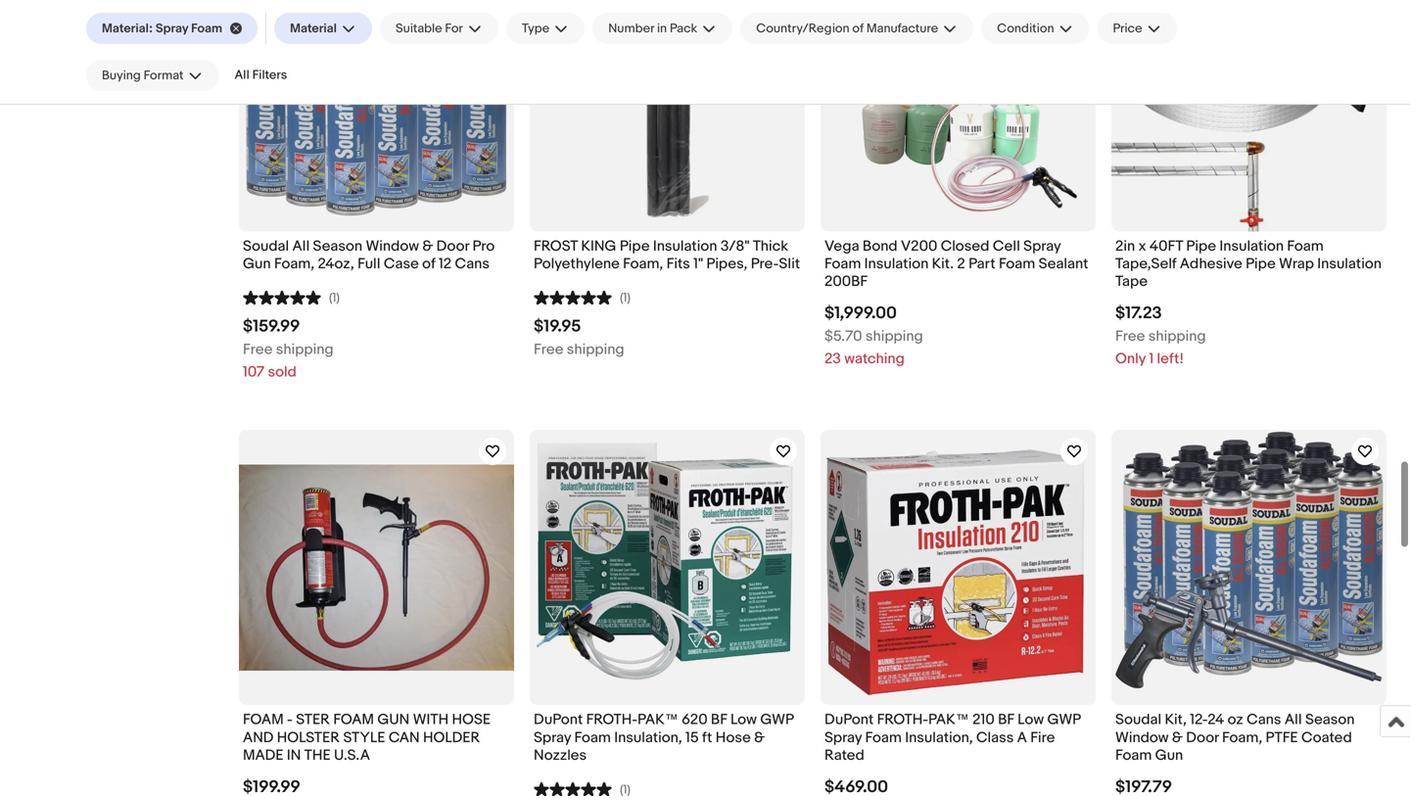 Task type: describe. For each thing, give the bounding box(es) containing it.
wrap
[[1279, 255, 1314, 273]]

door inside 'soudal all season window & door pro gun foam, 24oz, full case of 12 cans'
[[436, 237, 469, 255]]

foam, inside 'soudal all season window & door pro gun foam, 24oz, full case of 12 cans'
[[274, 255, 314, 273]]

tape,self
[[1115, 255, 1177, 273]]

vega bond v200 closed cell spray foam insulation kit. 2 part foam sealant 200bf
[[825, 237, 1089, 291]]

1 foam from the left
[[243, 711, 284, 729]]

soudal for foam,
[[243, 237, 289, 255]]

number in pack
[[608, 21, 698, 36]]

king
[[581, 237, 617, 255]]

5 out of 5 stars image down nozzles
[[534, 780, 612, 796]]

3/8"
[[721, 237, 750, 255]]

1 horizontal spatial pipe
[[1186, 237, 1216, 255]]

sold
[[268, 364, 297, 381]]

left!
[[1157, 350, 1184, 368]]

all filters button
[[227, 60, 295, 91]]

slit
[[779, 255, 800, 273]]

style
[[343, 729, 385, 747]]

gun
[[377, 711, 410, 729]]

filters
[[252, 68, 287, 83]]

nozzles
[[534, 747, 587, 764]]

bf for ft
[[711, 711, 727, 729]]

holder
[[423, 729, 480, 747]]

24
[[1208, 711, 1224, 729]]

& inside dupont froth-pak™ 620 bf low gwp spray foam insulation, 15 ft hose & nozzles
[[754, 729, 765, 747]]

15
[[686, 729, 699, 747]]

foam - ster foam gun with hose and holster style can holder made in the u.s.a
[[243, 711, 491, 764]]

closed
[[941, 237, 990, 255]]

pak™ for 620
[[638, 711, 679, 729]]

price
[[1113, 21, 1143, 36]]

$159.99
[[243, 317, 300, 337]]

2in x 40ft pipe insulation foam tape,self adhesive pipe wrap insulation tape link
[[1115, 237, 1383, 296]]

frost king pipe insulation 3/8" thick polyethylene foam, fits 1" pipes, pre-slit link
[[534, 237, 801, 278]]

shipping for $159.99
[[276, 341, 334, 359]]

suitable for
[[396, 21, 463, 36]]

case
[[384, 255, 419, 273]]

made
[[243, 747, 284, 764]]

adhesive
[[1180, 255, 1243, 273]]

ptfe
[[1266, 729, 1298, 747]]

holster
[[277, 729, 340, 747]]

pre-
[[751, 255, 779, 273]]

price button
[[1097, 13, 1178, 44]]

class
[[976, 729, 1014, 747]]

condition
[[997, 21, 1054, 36]]

spray inside 'link'
[[156, 21, 188, 36]]

soudal all season window & door pro gun foam, 24oz, full case of 12 cans image
[[239, 0, 514, 231]]

12-
[[1190, 711, 1208, 729]]

all inside soudal kit, 12-24 oz cans all season window & door foam, ptfe coated foam gun
[[1285, 711, 1302, 729]]

foam, inside soudal kit, 12-24 oz cans all season window & door foam, ptfe coated foam gun
[[1222, 729, 1263, 747]]

soudal kit, 12-24 oz cans all season window & door foam, ptfe coated foam gun
[[1115, 711, 1355, 764]]

buying format
[[102, 68, 184, 83]]

shipping for $17.23
[[1149, 328, 1206, 345]]

number
[[608, 21, 654, 36]]

buying
[[102, 68, 141, 83]]

2
[[957, 255, 965, 273]]

dupont froth-pak™ 620 bf low gwp spray foam insulation, 15 ft hose & nozzles
[[534, 711, 794, 764]]

cell
[[993, 237, 1020, 255]]

foam - ster foam gun with hose and holster style can holder made in the u.s.a link
[[243, 711, 510, 770]]

$1,999.00
[[825, 303, 897, 324]]

5 out of 5 stars image for $159.99
[[243, 288, 321, 306]]

cans inside soudal kit, 12-24 oz cans all season window & door foam, ptfe coated foam gun
[[1247, 711, 1282, 729]]

pipe inside the 'frost king pipe insulation 3/8" thick polyethylene foam, fits 1" pipes, pre-slit'
[[620, 237, 650, 255]]

v200
[[901, 237, 938, 255]]

23
[[825, 350, 841, 368]]

spray inside dupont froth-pak™ 620 bf low gwp spray foam insulation, 15 ft hose & nozzles
[[534, 729, 571, 747]]

foam inside dupont froth-pak™ 620 bf low gwp spray foam insulation, 15 ft hose & nozzles
[[574, 729, 611, 747]]

country/region of manufacture
[[756, 21, 938, 36]]

soudal all season window & door pro gun foam, 24oz, full case of 12 cans link
[[243, 237, 510, 278]]

polyethylene
[[534, 255, 620, 273]]

watching
[[844, 350, 905, 368]]

foam inside "dupont froth-pak™ 210 bf low gwp spray foam insulation, class a fire rated"
[[865, 729, 902, 747]]

$1,999.00 $5.70 shipping 23 watching
[[825, 303, 923, 368]]

bond
[[863, 237, 898, 255]]

foam, inside the 'frost king pipe insulation 3/8" thick polyethylene foam, fits 1" pipes, pre-slit'
[[623, 255, 663, 273]]

spray inside "dupont froth-pak™ 210 bf low gwp spray foam insulation, class a fire rated"
[[825, 729, 862, 747]]

country/region
[[756, 21, 850, 36]]

window inside 'soudal all season window & door pro gun foam, 24oz, full case of 12 cans'
[[366, 237, 419, 255]]

soudal all season window & door pro gun foam, 24oz, full case of 12 cans
[[243, 237, 495, 273]]

a
[[1017, 729, 1027, 747]]

dupont froth-pak™ 620 bf low gwp spray foam insulation, 15 ft hose & nozzles image
[[530, 430, 805, 705]]

gun inside 'soudal all season window & door pro gun foam, 24oz, full case of 12 cans'
[[243, 255, 271, 273]]

of inside 'soudal all season window & door pro gun foam, 24oz, full case of 12 cans'
[[422, 255, 435, 273]]

$19.95
[[534, 317, 581, 337]]

gwp for dupont froth-pak™ 210 bf low gwp spray foam insulation, class a fire rated
[[1047, 711, 1081, 729]]

season inside 'soudal all season window & door pro gun foam, 24oz, full case of 12 cans'
[[313, 237, 362, 255]]

insulation, for 620
[[614, 729, 682, 747]]

pro
[[473, 237, 495, 255]]

type button
[[506, 13, 585, 44]]

& inside soudal kit, 12-24 oz cans all season window & door foam, ptfe coated foam gun
[[1172, 729, 1183, 747]]

2in
[[1115, 237, 1135, 255]]

2in x 40ft pipe insulation foam tape,self adhesive pipe wrap insulation tape image
[[1112, 0, 1387, 231]]

insulation right wrap
[[1318, 255, 1382, 273]]

1
[[1149, 350, 1154, 368]]

suitable
[[396, 21, 442, 36]]

gwp for dupont froth-pak™ 620 bf low gwp spray foam insulation, 15 ft hose & nozzles
[[760, 711, 794, 729]]

dupont for dupont froth-pak™ 620 bf low gwp spray foam insulation, 15 ft hose & nozzles
[[534, 711, 583, 729]]

dupont froth-pak™ 620 bf low gwp spray foam insulation, 15 ft hose & nozzles link
[[534, 711, 801, 770]]

thick
[[753, 237, 788, 255]]

door inside soudal kit, 12-24 oz cans all season window & door foam, ptfe coated foam gun
[[1186, 729, 1219, 747]]

cans inside 'soudal all season window & door pro gun foam, 24oz, full case of 12 cans'
[[455, 255, 490, 273]]

froth- for 210
[[877, 711, 928, 729]]



Task type: locate. For each thing, give the bounding box(es) containing it.
0 horizontal spatial (1) link
[[243, 288, 340, 306]]

low inside dupont froth-pak™ 620 bf low gwp spray foam insulation, 15 ft hose & nozzles
[[731, 711, 757, 729]]

kit.
[[932, 255, 954, 273]]

(1) for $159.99
[[329, 291, 340, 306]]

shipping inside $1,999.00 $5.70 shipping 23 watching
[[866, 328, 923, 345]]

ster
[[296, 711, 330, 729]]

2 insulation, from the left
[[905, 729, 973, 747]]

1 vertical spatial of
[[422, 255, 435, 273]]

season up 24oz,
[[313, 237, 362, 255]]

0 horizontal spatial froth-
[[586, 711, 638, 729]]

0 vertical spatial soudal
[[243, 237, 289, 255]]

low up hose
[[731, 711, 757, 729]]

foam, left fits
[[623, 255, 663, 273]]

fits
[[667, 255, 690, 273]]

0 horizontal spatial door
[[436, 237, 469, 255]]

620
[[682, 711, 708, 729]]

5 out of 5 stars image down polyethylene
[[534, 288, 612, 306]]

bf up ft
[[711, 711, 727, 729]]

gun down the kit,
[[1155, 747, 1183, 764]]

0 horizontal spatial gun
[[243, 255, 271, 273]]

low up a
[[1018, 711, 1044, 729]]

pak™ inside "dupont froth-pak™ 210 bf low gwp spray foam insulation, class a fire rated"
[[928, 711, 969, 729]]

insulation up fits
[[653, 237, 717, 255]]

0 vertical spatial of
[[852, 21, 864, 36]]

insulation up adhesive
[[1220, 237, 1284, 255]]

low for fire
[[1018, 711, 1044, 729]]

pak™ left 210
[[928, 711, 969, 729]]

vega bond v200 closed cell spray foam insulation kit. 2 part foam sealant 200bf link
[[825, 237, 1092, 296]]

pak™ inside dupont froth-pak™ 620 bf low gwp spray foam insulation, 15 ft hose & nozzles
[[638, 711, 679, 729]]

1 horizontal spatial all
[[292, 237, 310, 255]]

for
[[445, 21, 463, 36]]

1 vertical spatial soudal
[[1115, 711, 1162, 729]]

door
[[436, 237, 469, 255], [1186, 729, 1219, 747]]

froth- for 620
[[586, 711, 638, 729]]

0 vertical spatial window
[[366, 237, 419, 255]]

&
[[422, 237, 433, 255], [754, 729, 765, 747], [1172, 729, 1183, 747]]

spray inside vega bond v200 closed cell spray foam insulation kit. 2 part foam sealant 200bf
[[1024, 237, 1061, 255]]

2 horizontal spatial free
[[1115, 328, 1145, 345]]

buying format button
[[86, 60, 219, 91]]

vega
[[825, 237, 859, 255]]

(1) down 24oz,
[[329, 291, 340, 306]]

2 (1) link from the left
[[534, 288, 631, 306]]

0 horizontal spatial insulation,
[[614, 729, 682, 747]]

pipes,
[[707, 255, 748, 273]]

1 horizontal spatial insulation,
[[905, 729, 973, 747]]

1 horizontal spatial foam
[[333, 711, 374, 729]]

free inside $159.99 free shipping 107 sold
[[243, 341, 273, 359]]

vega bond v200 closed cell spray foam insulation kit. 2 part foam sealant 200bf image
[[821, 0, 1096, 231]]

shipping inside $159.99 free shipping 107 sold
[[276, 341, 334, 359]]

0 horizontal spatial dupont
[[534, 711, 583, 729]]

low for hose
[[731, 711, 757, 729]]

0 vertical spatial gun
[[243, 255, 271, 273]]

0 horizontal spatial free
[[243, 341, 273, 359]]

shipping inside the $19.95 free shipping
[[567, 341, 624, 359]]

1 horizontal spatial gwp
[[1047, 711, 1081, 729]]

1 horizontal spatial bf
[[998, 711, 1014, 729]]

5 out of 5 stars image for $19.95
[[534, 288, 612, 306]]

1 vertical spatial all
[[292, 237, 310, 255]]

2 gwp from the left
[[1047, 711, 1081, 729]]

& right hose
[[754, 729, 765, 747]]

5 out of 5 stars image up "$159.99"
[[243, 288, 321, 306]]

gwp inside "dupont froth-pak™ 210 bf low gwp spray foam insulation, class a fire rated"
[[1047, 711, 1081, 729]]

1 horizontal spatial &
[[754, 729, 765, 747]]

gwp up fire
[[1047, 711, 1081, 729]]

full
[[358, 255, 381, 273]]

of left manufacture
[[852, 21, 864, 36]]

country/region of manufacture button
[[741, 13, 974, 44]]

bf inside dupont froth-pak™ 620 bf low gwp spray foam insulation, 15 ft hose & nozzles
[[711, 711, 727, 729]]

2 vertical spatial all
[[1285, 711, 1302, 729]]

froth- inside dupont froth-pak™ 620 bf low gwp spray foam insulation, 15 ft hose & nozzles
[[586, 711, 638, 729]]

free for $159.99
[[243, 341, 273, 359]]

suitable for button
[[380, 13, 498, 44]]

frost king pipe insulation 3/8" thick polyethylene foam, fits 1" pipes, pre-slit
[[534, 237, 800, 273]]

tape
[[1115, 273, 1148, 291]]

1 horizontal spatial of
[[852, 21, 864, 36]]

(1) link
[[243, 288, 340, 306], [534, 288, 631, 306]]

2in x 40ft pipe insulation foam tape,self adhesive pipe wrap insulation tape
[[1115, 237, 1382, 291]]

0 vertical spatial door
[[436, 237, 469, 255]]

1 horizontal spatial gun
[[1155, 747, 1183, 764]]

gun inside soudal kit, 12-24 oz cans all season window & door foam, ptfe coated foam gun
[[1155, 747, 1183, 764]]

& inside 'soudal all season window & door pro gun foam, 24oz, full case of 12 cans'
[[422, 237, 433, 255]]

dupont up nozzles
[[534, 711, 583, 729]]

dupont inside "dupont froth-pak™ 210 bf low gwp spray foam insulation, class a fire rated"
[[825, 711, 874, 729]]

1 horizontal spatial window
[[1115, 729, 1169, 747]]

free for $17.23
[[1115, 328, 1145, 345]]

all inside button
[[235, 68, 249, 83]]

2 froth- from the left
[[877, 711, 928, 729]]

number in pack button
[[593, 13, 733, 44]]

1 horizontal spatial season
[[1305, 711, 1355, 729]]

pipe right "king"
[[620, 237, 650, 255]]

free up only
[[1115, 328, 1145, 345]]

0 horizontal spatial window
[[366, 237, 419, 255]]

soudal kit, 12-24 oz cans all season window & door foam, ptfe coated foam gun image
[[1112, 430, 1387, 705]]

210
[[973, 711, 995, 729]]

soudal
[[243, 237, 289, 255], [1115, 711, 1162, 729]]

2 pak™ from the left
[[928, 711, 969, 729]]

1 horizontal spatial (1)
[[620, 291, 631, 306]]

2 horizontal spatial all
[[1285, 711, 1302, 729]]

foam, left 24oz,
[[274, 255, 314, 273]]

0 horizontal spatial season
[[313, 237, 362, 255]]

all filters
[[235, 68, 287, 83]]

insulation,
[[614, 729, 682, 747], [905, 729, 973, 747]]

1 (1) link from the left
[[243, 288, 340, 306]]

shipping up watching on the top right of the page
[[866, 328, 923, 345]]

bf inside "dupont froth-pak™ 210 bf low gwp spray foam insulation, class a fire rated"
[[998, 711, 1014, 729]]

gwp
[[760, 711, 794, 729], [1047, 711, 1081, 729]]

and
[[243, 729, 274, 747]]

2 horizontal spatial &
[[1172, 729, 1183, 747]]

0 horizontal spatial gwp
[[760, 711, 794, 729]]

pak™ for 210
[[928, 711, 969, 729]]

107
[[243, 364, 265, 381]]

frost king pipe insulation 3/8" thick polyethylene foam, fits 1" pipes, pre-slit image
[[530, 0, 805, 231]]

all up ptfe
[[1285, 711, 1302, 729]]

free down $19.95
[[534, 341, 564, 359]]

dupont froth-pak™ 210 bf low gwp spray foam insulation, class a fire rated image
[[821, 430, 1096, 705]]

1 horizontal spatial low
[[1018, 711, 1044, 729]]

1 vertical spatial cans
[[1247, 711, 1282, 729]]

soudal inside 'soudal all season window & door pro gun foam, 24oz, full case of 12 cans'
[[243, 237, 289, 255]]

(1) link for $159.99
[[243, 288, 340, 306]]

1 low from the left
[[731, 711, 757, 729]]

40ft
[[1150, 237, 1183, 255]]

sealant
[[1039, 255, 1089, 273]]

soudal inside soudal kit, 12-24 oz cans all season window & door foam, ptfe coated foam gun
[[1115, 711, 1162, 729]]

0 vertical spatial season
[[313, 237, 362, 255]]

pak™ left 620
[[638, 711, 679, 729]]

0 horizontal spatial foam
[[243, 711, 284, 729]]

in
[[657, 21, 667, 36]]

1 horizontal spatial cans
[[1247, 711, 1282, 729]]

pack
[[670, 21, 698, 36]]

1 horizontal spatial (1) link
[[534, 288, 631, 306]]

cans
[[455, 255, 490, 273], [1247, 711, 1282, 729]]

1 (1) from the left
[[329, 291, 340, 306]]

insulation, inside "dupont froth-pak™ 210 bf low gwp spray foam insulation, class a fire rated"
[[905, 729, 973, 747]]

1 horizontal spatial foam,
[[623, 255, 663, 273]]

free
[[1115, 328, 1145, 345], [243, 341, 273, 359], [534, 341, 564, 359]]

foam up 'style'
[[333, 711, 374, 729]]

bf for a
[[998, 711, 1014, 729]]

0 horizontal spatial bf
[[711, 711, 727, 729]]

cans down the 'pro' at the top
[[455, 255, 490, 273]]

0 horizontal spatial soudal
[[243, 237, 289, 255]]

froth-
[[586, 711, 638, 729], [877, 711, 928, 729]]

1 horizontal spatial door
[[1186, 729, 1219, 747]]

insulation down bond
[[864, 255, 929, 273]]

1 horizontal spatial froth-
[[877, 711, 928, 729]]

foam - ster foam gun with hose and holster style can holder made in the u.s.a image
[[239, 465, 514, 671]]

door down "12-"
[[1186, 729, 1219, 747]]

1 gwp from the left
[[760, 711, 794, 729]]

insulation, down 210
[[905, 729, 973, 747]]

hose
[[716, 729, 751, 747]]

soudal up "$159.99"
[[243, 237, 289, 255]]

dupont up rated in the right bottom of the page
[[825, 711, 874, 729]]

insulation, inside dupont froth-pak™ 620 bf low gwp spray foam insulation, 15 ft hose & nozzles
[[614, 729, 682, 747]]

foam up and
[[243, 711, 284, 729]]

2 low from the left
[[1018, 711, 1044, 729]]

foam inside 2in x 40ft pipe insulation foam tape,self adhesive pipe wrap insulation tape
[[1287, 237, 1324, 255]]

2 bf from the left
[[998, 711, 1014, 729]]

spray up nozzles
[[534, 729, 571, 747]]

gun
[[243, 255, 271, 273], [1155, 747, 1183, 764]]

0 horizontal spatial pipe
[[620, 237, 650, 255]]

12
[[439, 255, 452, 273]]

foam, down oz at the bottom of the page
[[1222, 729, 1263, 747]]

low inside "dupont froth-pak™ 210 bf low gwp spray foam insulation, class a fire rated"
[[1018, 711, 1044, 729]]

gwp inside dupont froth-pak™ 620 bf low gwp spray foam insulation, 15 ft hose & nozzles
[[760, 711, 794, 729]]

bf up class
[[998, 711, 1014, 729]]

1 vertical spatial door
[[1186, 729, 1219, 747]]

pipe up adhesive
[[1186, 237, 1216, 255]]

frost
[[534, 237, 578, 255]]

$17.23
[[1115, 303, 1162, 324]]

kit,
[[1165, 711, 1187, 729]]

manufacture
[[867, 21, 938, 36]]

gun up "$159.99"
[[243, 255, 271, 273]]

foam inside soudal kit, 12-24 oz cans all season window & door foam, ptfe coated foam gun
[[1115, 747, 1152, 764]]

insulation inside the 'frost king pipe insulation 3/8" thick polyethylene foam, fits 1" pipes, pre-slit'
[[653, 237, 717, 255]]

material: spray foam
[[102, 21, 222, 36]]

material
[[290, 21, 337, 36]]

1 vertical spatial gun
[[1155, 747, 1183, 764]]

insulation, left 15
[[614, 729, 682, 747]]

free up 107
[[243, 341, 273, 359]]

condition button
[[982, 13, 1090, 44]]

shipping up sold
[[276, 341, 334, 359]]

0 horizontal spatial (1)
[[329, 291, 340, 306]]

dupont for dupont froth-pak™ 210 bf low gwp spray foam insulation, class a fire rated
[[825, 711, 874, 729]]

window inside soudal kit, 12-24 oz cans all season window & door foam, ptfe coated foam gun
[[1115, 729, 1169, 747]]

shipping up left!
[[1149, 328, 1206, 345]]

(1) link up "$159.99"
[[243, 288, 340, 306]]

0 horizontal spatial all
[[235, 68, 249, 83]]

0 horizontal spatial pak™
[[638, 711, 679, 729]]

free inside $17.23 free shipping only 1 left!
[[1115, 328, 1145, 345]]

2 horizontal spatial foam,
[[1222, 729, 1263, 747]]

spray right the 'material:'
[[156, 21, 188, 36]]

all
[[235, 68, 249, 83], [292, 237, 310, 255], [1285, 711, 1302, 729]]

& down the kit,
[[1172, 729, 1183, 747]]

1 insulation, from the left
[[614, 729, 682, 747]]

of
[[852, 21, 864, 36], [422, 255, 435, 273]]

2 dupont from the left
[[825, 711, 874, 729]]

2 foam from the left
[[333, 711, 374, 729]]

window up case
[[366, 237, 419, 255]]

all inside 'soudal all season window & door pro gun foam, 24oz, full case of 12 cans'
[[292, 237, 310, 255]]

1 bf from the left
[[711, 711, 727, 729]]

froth- up nozzles
[[586, 711, 638, 729]]

gwp right 620
[[760, 711, 794, 729]]

free inside the $19.95 free shipping
[[534, 341, 564, 359]]

of inside dropdown button
[[852, 21, 864, 36]]

(1) link down polyethylene
[[534, 288, 631, 306]]

season up coated in the bottom of the page
[[1305, 711, 1355, 729]]

dupont froth-pak™ 210 bf low gwp spray foam insulation, class a fire rated link
[[825, 711, 1092, 770]]

oz
[[1228, 711, 1244, 729]]

(1) link for $19.95
[[534, 288, 631, 306]]

soudal left the kit,
[[1115, 711, 1162, 729]]

type
[[522, 21, 550, 36]]

foam
[[243, 711, 284, 729], [333, 711, 374, 729]]

shipping inside $17.23 free shipping only 1 left!
[[1149, 328, 1206, 345]]

shipping down $19.95
[[567, 341, 624, 359]]

part
[[969, 255, 996, 273]]

pipe left wrap
[[1246, 255, 1276, 273]]

insulation, for 210
[[905, 729, 973, 747]]

1"
[[694, 255, 703, 273]]

all left filters
[[235, 68, 249, 83]]

low
[[731, 711, 757, 729], [1018, 711, 1044, 729]]

rated
[[825, 747, 865, 764]]

1 pak™ from the left
[[638, 711, 679, 729]]

0 vertical spatial all
[[235, 68, 249, 83]]

0 horizontal spatial foam,
[[274, 255, 314, 273]]

format
[[144, 68, 184, 83]]

(1) down frost king pipe insulation 3/8" thick polyethylene foam, fits 1" pipes, pre-slit "link"
[[620, 291, 631, 306]]

0 horizontal spatial cans
[[455, 255, 490, 273]]

(1) for $19.95
[[620, 291, 631, 306]]

1 horizontal spatial pak™
[[928, 711, 969, 729]]

2 horizontal spatial pipe
[[1246, 255, 1276, 273]]

1 horizontal spatial free
[[534, 341, 564, 359]]

200bf
[[825, 273, 868, 291]]

x
[[1139, 237, 1146, 255]]

froth- inside "dupont froth-pak™ 210 bf low gwp spray foam insulation, class a fire rated"
[[877, 711, 928, 729]]

1 vertical spatial season
[[1305, 711, 1355, 729]]

froth- left 210
[[877, 711, 928, 729]]

foam inside 'link'
[[191, 21, 222, 36]]

1 horizontal spatial soudal
[[1115, 711, 1162, 729]]

the
[[304, 747, 331, 764]]

shipping for $1,999.00
[[866, 328, 923, 345]]

5 out of 5 stars image
[[243, 288, 321, 306], [534, 288, 612, 306], [534, 780, 612, 796]]

material: spray foam link
[[86, 13, 258, 44]]

window down the kit,
[[1115, 729, 1169, 747]]

door up 12
[[436, 237, 469, 255]]

0 horizontal spatial low
[[731, 711, 757, 729]]

spray up sealant
[[1024, 237, 1061, 255]]

cans up ptfe
[[1247, 711, 1282, 729]]

soudal for window
[[1115, 711, 1162, 729]]

0 vertical spatial cans
[[455, 255, 490, 273]]

$159.99 free shipping 107 sold
[[243, 317, 334, 381]]

dupont inside dupont froth-pak™ 620 bf low gwp spray foam insulation, 15 ft hose & nozzles
[[534, 711, 583, 729]]

season inside soudal kit, 12-24 oz cans all season window & door foam, ptfe coated foam gun
[[1305, 711, 1355, 729]]

0 horizontal spatial of
[[422, 255, 435, 273]]

1 horizontal spatial dupont
[[825, 711, 874, 729]]

of left 12
[[422, 255, 435, 273]]

fire
[[1031, 729, 1055, 747]]

spray up rated in the right bottom of the page
[[825, 729, 862, 747]]

ft
[[702, 729, 712, 747]]

material:
[[102, 21, 153, 36]]

24oz,
[[318, 255, 354, 273]]

& left the 'pro' at the top
[[422, 237, 433, 255]]

1 vertical spatial window
[[1115, 729, 1169, 747]]

insulation inside vega bond v200 closed cell spray foam insulation kit. 2 part foam sealant 200bf
[[864, 255, 929, 273]]

dupont froth-pak™ 210 bf low gwp spray foam insulation, class a fire rated
[[825, 711, 1081, 764]]

bf
[[711, 711, 727, 729], [998, 711, 1014, 729]]

1 dupont from the left
[[534, 711, 583, 729]]

only
[[1115, 350, 1146, 368]]

1 froth- from the left
[[586, 711, 638, 729]]

0 horizontal spatial &
[[422, 237, 433, 255]]

all up "$159.99"
[[292, 237, 310, 255]]

2 (1) from the left
[[620, 291, 631, 306]]

$19.95 free shipping
[[534, 317, 624, 359]]



Task type: vqa. For each thing, say whether or not it's contained in the screenshot.
On in the right bottom of the page
no



